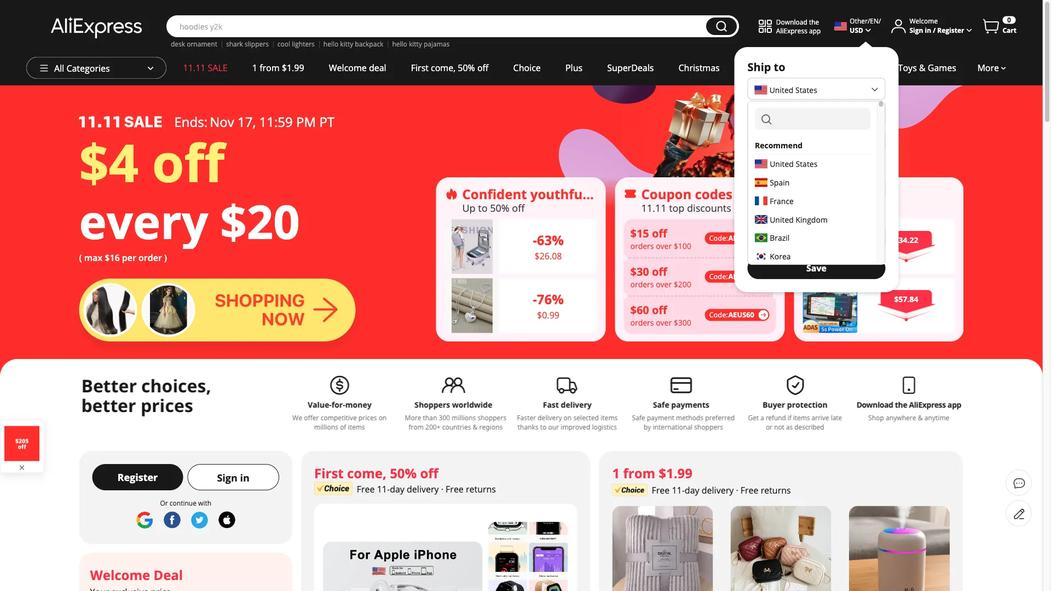Task type: describe. For each thing, give the bounding box(es) containing it.
united kingdom
[[769, 214, 827, 225]]

with
[[198, 498, 211, 507]]

$15
[[630, 226, 649, 241]]

eur
[[755, 233, 769, 243]]

all
[[54, 62, 64, 74]]

kitty for backpack
[[340, 39, 353, 48]]

0 horizontal spatial save
[[806, 262, 827, 274]]

ship to
[[748, 59, 785, 74]]

11- for $1.99
[[672, 484, 685, 496]]

hello kitty backpack link
[[323, 39, 383, 48]]

code: for $60 off
[[709, 310, 728, 320]]

hello kitty backpack
[[323, 39, 383, 48]]

0 horizontal spatial first
[[314, 464, 344, 482]]

$26.08
[[535, 250, 562, 262]]

choice image
[[314, 482, 352, 495]]

1 vertical spatial 50%
[[490, 201, 509, 214]]

toys & games
[[898, 62, 956, 74]]

plus link
[[553, 57, 595, 79]]

$4 off
[[79, 126, 224, 197]]

france
[[769, 196, 793, 206]]

2 alabama from the top
[[755, 137, 786, 147]]

sign for sign in / register
[[910, 25, 923, 34]]

1 horizontal spatial 1
[[612, 464, 620, 482]]

desk
[[171, 39, 185, 48]]

1 horizontal spatial come,
[[431, 62, 456, 74]]

icon image for coupon codes
[[624, 187, 637, 201]]

$200
[[674, 279, 691, 289]]

1 states from the top
[[795, 85, 817, 95]]

discounts
[[687, 201, 731, 214]]

ends:
[[174, 113, 208, 131]]

code: aeus15
[[709, 234, 754, 243]]

big
[[872, 201, 886, 214]]

every
[[79, 189, 208, 253]]

nov
[[210, 113, 234, 131]]

shark slippers
[[226, 39, 269, 48]]

first come, 50% off link
[[399, 57, 501, 79]]

superdeals link
[[595, 57, 666, 79]]

off inside $15 off orders over $100
[[652, 226, 667, 241]]

aliexpress
[[776, 26, 807, 35]]

superdeals 11.11 save big
[[820, 185, 894, 214]]

in for sign in
[[240, 471, 250, 484]]

1 vertical spatial $1.99
[[659, 464, 692, 482]]

welcome deal
[[329, 62, 386, 74]]

0 cart
[[1003, 15, 1017, 35]]

$15 off orders over $100
[[630, 226, 691, 251]]

76%
[[537, 290, 564, 308]]

cool lighters
[[277, 39, 315, 48]]

download
[[776, 17, 807, 26]]

0 vertical spatial first come, 50% off
[[411, 62, 489, 74]]

1 alabama from the top
[[755, 110, 786, 121]]

to for up
[[478, 201, 488, 214]]

pajamas
[[424, 39, 450, 48]]

spain
[[769, 177, 789, 188]]

welcome deal link
[[79, 553, 292, 591]]

17,
[[238, 113, 256, 131]]

0 vertical spatial register
[[937, 25, 964, 34]]

download the aliexpress app
[[776, 17, 821, 35]]

code: for $15 off
[[709, 234, 728, 243]]

returns for 1 from $1.99
[[761, 484, 791, 496]]

christmas link
[[666, 57, 732, 79]]

11.11 top discounts
[[641, 201, 731, 214]]

hello for hello kitty pajamas
[[392, 39, 407, 48]]

hello kitty pajamas link
[[392, 39, 450, 48]]

continue
[[170, 498, 196, 507]]

code: aeus30
[[709, 272, 754, 281]]

over for $60 off
[[656, 317, 672, 328]]

welcome for welcome deal
[[329, 62, 367, 74]]

other/
[[850, 16, 870, 25]]

returns for first come, 50% off
[[466, 483, 496, 495]]

day for $1.99
[[685, 484, 699, 496]]

per
[[122, 252, 136, 264]]

sign for sign in
[[217, 471, 238, 484]]

icon image for confident youthful styles
[[445, 187, 458, 201]]

the
[[809, 17, 819, 26]]

- for 63%
[[533, 231, 537, 249]]

$60
[[630, 302, 649, 317]]

&
[[919, 62, 926, 74]]

welcome deal link
[[317, 57, 399, 79]]

-76% $0.99
[[533, 290, 564, 321]]

$57.84
[[894, 294, 918, 304]]

$20
[[220, 189, 300, 253]]

1 united states from the top
[[769, 85, 817, 95]]

sign in / register
[[910, 25, 964, 34]]

off inside $30 off orders over $200
[[652, 264, 667, 279]]

code: for $30 off
[[709, 272, 728, 281]]

welcome deal
[[90, 566, 183, 584]]

top
[[669, 201, 685, 214]]

language
[[748, 160, 800, 175]]

aeus30
[[728, 272, 754, 281]]

0 horizontal spatial from
[[260, 62, 280, 74]]

day for 50%
[[390, 483, 405, 495]]

pm
[[296, 113, 316, 131]]

$4
[[79, 126, 138, 197]]

0 vertical spatial 1 from $1.99
[[252, 62, 304, 74]]

0 horizontal spatial 50%
[[390, 464, 417, 482]]

eur ( euro )
[[755, 233, 796, 243]]

cart
[[1003, 26, 1017, 35]]

/ for in
[[933, 25, 936, 34]]

pt
[[319, 113, 335, 131]]

furniture
[[744, 62, 782, 74]]

$57.84 link
[[803, 278, 955, 333]]

0 vertical spatial 50%
[[458, 62, 475, 74]]

euro
[[775, 233, 792, 243]]

2022 new fashion female shoulder bag rhombus embroidered solid color chain women shoulder crossbody casual trendy phone bag image
[[731, 506, 831, 591]]

deal
[[369, 62, 386, 74]]

to for ship
[[774, 59, 785, 74]]

usd
[[850, 25, 863, 34]]

1 vertical spatial register
[[117, 471, 158, 484]]

delivery for $1.99
[[702, 484, 734, 496]]

deal
[[153, 566, 183, 584]]

0 vertical spatial (
[[771, 233, 773, 243]]

free 11-day delivery · free returns for 50%
[[357, 483, 496, 495]]

shark slippers link
[[226, 39, 269, 48]]

70x100cm milk velvet blanket, bed sheet, blanket, single dormitory, student coral velvet air conditioning, nap blanket, sofa image
[[612, 506, 713, 591]]

pop picture image
[[4, 426, 39, 461]]

hoodies y2k text field
[[174, 21, 701, 32]]

up to 50% off
[[462, 201, 525, 214]]

11- for 50%
[[377, 483, 390, 495]]



Task type: locate. For each thing, give the bounding box(es) containing it.
0 vertical spatial from
[[260, 62, 280, 74]]

superdeals for superdeals
[[607, 62, 654, 74]]

0 vertical spatial welcome
[[910, 16, 938, 25]]

icon image left coupon
[[624, 187, 637, 201]]

1 horizontal spatial register
[[937, 25, 964, 34]]

2 over from the top
[[656, 279, 672, 289]]

welcome
[[910, 16, 938, 25], [329, 62, 367, 74], [90, 566, 150, 584]]

1 vertical spatial sign
[[217, 471, 238, 484]]

2 vertical spatial code:
[[709, 310, 728, 320]]

) right 'euro' at the top
[[794, 233, 796, 243]]

1 horizontal spatial day
[[685, 484, 699, 496]]

hello for hello kitty backpack
[[323, 39, 338, 48]]

- up $26.08
[[533, 231, 537, 249]]

app
[[809, 26, 821, 35]]

2 united from the top
[[769, 159, 793, 169]]

united up spain
[[769, 159, 793, 169]]

1 horizontal spatial to
[[774, 59, 785, 74]]

0 vertical spatial sign
[[910, 25, 923, 34]]

1 vertical spatial first come, 50% off
[[314, 464, 438, 482]]

0 vertical spatial first
[[411, 62, 429, 74]]

2 code: from the top
[[709, 272, 728, 281]]

desk ornament
[[171, 39, 217, 48]]

aeus60
[[728, 310, 754, 320]]

icon image left confident
[[445, 187, 458, 201]]

1 horizontal spatial first
[[411, 62, 429, 74]]

·
[[441, 483, 443, 495], [736, 484, 738, 496]]

1 vertical spatial -
[[533, 290, 537, 308]]

3 orders from the top
[[630, 317, 654, 328]]

up
[[462, 201, 476, 214]]

over left the $100
[[656, 241, 672, 251]]

2 horizontal spatial 50%
[[490, 201, 509, 214]]

0 vertical spatial )
[[794, 233, 796, 243]]

$34.22
[[894, 235, 918, 245]]

0 vertical spatial $1.99
[[282, 62, 304, 74]]

code: left aeus30
[[709, 272, 728, 281]]

come,
[[431, 62, 456, 74], [347, 464, 386, 482]]

0 horizontal spatial /
[[879, 16, 881, 25]]

1 vertical spatial code:
[[709, 272, 728, 281]]

) right order
[[164, 252, 167, 264]]

off inside $60 off orders over $300
[[652, 302, 667, 317]]

11.11 inside superdeals 11.11 save big
[[820, 201, 845, 214]]

2 horizontal spatial welcome
[[910, 16, 938, 25]]

)
[[794, 233, 796, 243], [164, 252, 167, 264]]

- inside -76% $0.99
[[533, 290, 537, 308]]

currency
[[748, 208, 797, 223]]

1 vertical spatial states
[[795, 159, 817, 169]]

0 horizontal spatial delivery
[[407, 483, 439, 495]]

/ up toys & games
[[933, 25, 936, 34]]

sale
[[208, 62, 228, 74]]

2 icon image from the left
[[624, 187, 637, 201]]

welcome for welcome
[[910, 16, 938, 25]]

states
[[795, 85, 817, 95], [795, 159, 817, 169]]

save inside superdeals 11.11 save big
[[848, 201, 869, 214]]

$30
[[630, 264, 649, 279]]

confident
[[462, 185, 527, 203]]

coupon codes
[[641, 185, 732, 203]]

- inside -63% $26.08
[[533, 231, 537, 249]]

3 over from the top
[[656, 317, 672, 328]]

0 horizontal spatial (
[[79, 252, 82, 264]]

1 united from the top
[[769, 85, 793, 95]]

0 horizontal spatial in
[[240, 471, 250, 484]]

first
[[411, 62, 429, 74], [314, 464, 344, 482]]

0 horizontal spatial $1.99
[[282, 62, 304, 74]]

1 from $1.99
[[252, 62, 304, 74], [612, 464, 692, 482]]

50%
[[458, 62, 475, 74], [490, 201, 509, 214], [390, 464, 417, 482]]

hello right lighters
[[323, 39, 338, 48]]

11-
[[377, 483, 390, 495], [672, 484, 685, 496]]

1 vertical spatial to
[[478, 201, 488, 214]]

hello kitty pajamas
[[392, 39, 450, 48]]

/ right other/
[[879, 16, 881, 25]]

11:59
[[259, 113, 293, 131]]

backpack
[[355, 39, 383, 48]]

welcome left the deal
[[90, 566, 150, 584]]

coupon
[[641, 185, 692, 203]]

christmas
[[679, 62, 720, 74]]

3 united from the top
[[769, 214, 793, 225]]

0 vertical spatial united
[[769, 85, 793, 95]]

1 horizontal spatial free 11-day delivery · free returns
[[652, 484, 791, 496]]

1 vertical spatial (
[[79, 252, 82, 264]]

2 hello from the left
[[392, 39, 407, 48]]

toys
[[898, 62, 917, 74]]

united
[[769, 85, 793, 95], [769, 159, 793, 169], [769, 214, 793, 225]]

orders left '$300'
[[630, 317, 654, 328]]

1
[[252, 62, 257, 74], [612, 464, 620, 482]]

orders inside $15 off orders over $100
[[630, 241, 654, 251]]

11.11 left top
[[641, 201, 666, 214]]

over left $200
[[656, 279, 672, 289]]

ship
[[748, 59, 771, 74]]

$34.22 link
[[803, 219, 955, 274]]

1 horizontal spatial returns
[[761, 484, 791, 496]]

0 vertical spatial 1
[[252, 62, 257, 74]]

2 horizontal spatial 11.11
[[820, 201, 845, 214]]

kitty for pajamas
[[409, 39, 422, 48]]

every $20 ( max $16 per order )
[[79, 189, 300, 264]]

0
[[1007, 15, 1011, 24]]

0 vertical spatial over
[[656, 241, 672, 251]]

alabama
[[755, 110, 786, 121], [755, 137, 786, 147]]

1 horizontal spatial in
[[925, 25, 931, 34]]

0 horizontal spatial )
[[164, 252, 167, 264]]

2 vertical spatial orders
[[630, 317, 654, 328]]

free 11-day delivery · free returns
[[357, 483, 496, 495], [652, 484, 791, 496]]

1 code: from the top
[[709, 234, 728, 243]]

/
[[879, 16, 881, 25], [933, 25, 936, 34]]

0 horizontal spatial register
[[117, 471, 158, 484]]

( left max
[[79, 252, 82, 264]]

coupon bg image
[[624, 219, 776, 334]]

( inside every $20 ( max $16 per order )
[[79, 252, 82, 264]]

welcome up &
[[910, 16, 938, 25]]

over left '$300'
[[656, 317, 672, 328]]

1 vertical spatial in
[[240, 471, 250, 484]]

max
[[84, 252, 102, 264]]

furniture link
[[732, 57, 795, 79]]

superdeals for superdeals 11.11 save big
[[820, 185, 894, 203]]

1 vertical spatial over
[[656, 279, 672, 289]]

3 code: from the top
[[709, 310, 728, 320]]

1 kitty from the left
[[340, 39, 353, 48]]

1 horizontal spatial welcome
[[329, 62, 367, 74]]

more
[[977, 62, 999, 74]]

recommend
[[755, 140, 802, 150]]

1 horizontal spatial from
[[623, 464, 655, 482]]

/ for en
[[879, 16, 881, 25]]

united down 'ship to'
[[769, 85, 793, 95]]

welcome inside welcome deal link
[[90, 566, 150, 584]]

en
[[870, 16, 879, 25]]

1 horizontal spatial icon image
[[624, 187, 637, 201]]

2 vertical spatial welcome
[[90, 566, 150, 584]]

1 hello from the left
[[323, 39, 338, 48]]

2 vertical spatial 50%
[[390, 464, 417, 482]]

korea
[[769, 251, 791, 262]]

over for $30 off
[[656, 279, 672, 289]]

· for 1 from $1.99
[[736, 484, 738, 496]]

save
[[848, 201, 869, 214], [806, 262, 827, 274]]

11.11 sale link
[[171, 57, 240, 79]]

11.11 left big
[[820, 201, 845, 214]]

icon image
[[445, 187, 458, 201], [624, 187, 637, 201]]

2 united states from the top
[[769, 159, 817, 169]]

0 vertical spatial superdeals
[[607, 62, 654, 74]]

2 kitty from the left
[[409, 39, 422, 48]]

superdeals
[[607, 62, 654, 74], [820, 185, 894, 203]]

0 vertical spatial save
[[848, 201, 869, 214]]

1 orders from the top
[[630, 241, 654, 251]]

product image image
[[452, 219, 493, 274], [803, 219, 858, 274], [452, 278, 493, 333], [803, 278, 858, 333]]

over inside $60 off orders over $300
[[656, 317, 672, 328]]

all categories
[[54, 62, 110, 74]]

games
[[928, 62, 956, 74]]

usb cool mist sprayer portable 300ml electric air humidifier aroma oil diffuser with colorful night light for home car image
[[849, 506, 950, 591]]

code: left aeus15
[[709, 234, 728, 243]]

0 horizontal spatial 1
[[252, 62, 257, 74]]

brazil
[[769, 233, 789, 243]]

$30 off orders over $200
[[630, 264, 691, 289]]

) inside every $20 ( max $16 per order )
[[164, 252, 167, 264]]

delivery for 50%
[[407, 483, 439, 495]]

orders up $60
[[630, 279, 654, 289]]

1 - from the top
[[533, 231, 537, 249]]

close image
[[18, 463, 26, 472]]

0 vertical spatial code:
[[709, 234, 728, 243]]

0 vertical spatial united states
[[769, 85, 817, 95]]

ornament
[[187, 39, 217, 48]]

1 vertical spatial 1 from $1.99
[[612, 464, 692, 482]]

superdeals inside the superdeals link
[[607, 62, 654, 74]]

returns
[[466, 483, 496, 495], [761, 484, 791, 496]]

2 - from the top
[[533, 290, 537, 308]]

orders inside $30 off orders over $200
[[630, 279, 654, 289]]

2 orders from the top
[[630, 279, 654, 289]]

1 vertical spatial orders
[[630, 279, 654, 289]]

kitty left pajamas in the top left of the page
[[409, 39, 422, 48]]

1 horizontal spatial (
[[771, 233, 773, 243]]

shark
[[226, 39, 243, 48]]

over inside $30 off orders over $200
[[656, 279, 672, 289]]

hello
[[323, 39, 338, 48], [392, 39, 407, 48]]

alabama up language
[[755, 137, 786, 147]]

cool
[[277, 39, 290, 48]]

2 vertical spatial over
[[656, 317, 672, 328]]

1 horizontal spatial $1.99
[[659, 464, 692, 482]]

0 horizontal spatial hello
[[323, 39, 338, 48]]

0 horizontal spatial free 11-day delivery · free returns
[[357, 483, 496, 495]]

( right eur
[[771, 233, 773, 243]]

english
[[755, 185, 780, 195]]

or continue with
[[160, 498, 211, 507]]

1 from $1.99 link
[[240, 57, 317, 79]]

alabama up the recommend
[[755, 110, 786, 121]]

choice link
[[501, 57, 553, 79]]

1 vertical spatial )
[[164, 252, 167, 264]]

orders for $30
[[630, 279, 654, 289]]

1 vertical spatial 1
[[612, 464, 620, 482]]

save down kingdom
[[806, 262, 827, 274]]

1 horizontal spatial )
[[794, 233, 796, 243]]

slippers
[[245, 39, 269, 48]]

lighters
[[292, 39, 315, 48]]

hello right backpack
[[392, 39, 407, 48]]

1 horizontal spatial delivery
[[702, 484, 734, 496]]

united states down 'ship to'
[[769, 85, 817, 95]]

over inside $15 off orders over $100
[[656, 241, 672, 251]]

youthful
[[530, 185, 587, 203]]

2 vertical spatial united
[[769, 214, 793, 225]]

None field
[[755, 108, 870, 130]]

2023 smart watch android phone 1.44'' inch color screen bluetooth call blood oxygen/pressure monitoring smart watch women men image
[[488, 522, 568, 591]]

to right "ship"
[[774, 59, 785, 74]]

$0.99
[[537, 309, 559, 321]]

0 horizontal spatial day
[[390, 483, 405, 495]]

united states up spain
[[769, 159, 817, 169]]

1 icon image from the left
[[445, 187, 458, 201]]

orders up $30
[[630, 241, 654, 251]]

0 horizontal spatial ·
[[441, 483, 443, 495]]

1 horizontal spatial 50%
[[458, 62, 475, 74]]

- down $26.08
[[533, 290, 537, 308]]

1 vertical spatial superdeals
[[820, 185, 894, 203]]

0 horizontal spatial welcome
[[90, 566, 150, 584]]

styles
[[590, 185, 628, 203]]

code: left aeus60
[[709, 310, 728, 320]]

to right up
[[478, 201, 488, 214]]

welcome inside welcome deal link
[[329, 62, 367, 74]]

1 over from the top
[[656, 241, 672, 251]]

None button
[[706, 18, 737, 35]]

ends: nov 17, 11:59 pm pt
[[174, 113, 335, 131]]

1 vertical spatial come,
[[347, 464, 386, 482]]

desk ornament link
[[171, 39, 217, 48]]

1 horizontal spatial sign
[[910, 25, 923, 34]]

0 horizontal spatial 11-
[[377, 483, 390, 495]]

1 horizontal spatial hello
[[392, 39, 407, 48]]

kitty left backpack
[[340, 39, 353, 48]]

0 horizontal spatial come,
[[347, 464, 386, 482]]

0 horizontal spatial icon image
[[445, 187, 458, 201]]

save left big
[[848, 201, 869, 214]]

1 vertical spatial save
[[806, 262, 827, 274]]

$1.99
[[282, 62, 304, 74], [659, 464, 692, 482]]

over for $15 off
[[656, 241, 672, 251]]

0 horizontal spatial returns
[[466, 483, 496, 495]]

0 vertical spatial orders
[[630, 241, 654, 251]]

1 vertical spatial alabama
[[755, 137, 786, 147]]

0 horizontal spatial to
[[478, 201, 488, 214]]

0 horizontal spatial superdeals
[[607, 62, 654, 74]]

- for 76%
[[533, 290, 537, 308]]

63%
[[537, 231, 564, 249]]

0 vertical spatial come,
[[431, 62, 456, 74]]

0 vertical spatial to
[[774, 59, 785, 74]]

2 states from the top
[[795, 159, 817, 169]]

aeus15
[[728, 234, 754, 243]]

welcome for welcome deal
[[90, 566, 150, 584]]

1 horizontal spatial 11.11
[[641, 201, 666, 214]]

1 vertical spatial welcome
[[329, 62, 367, 74]]

11.11 for 11.11 sale
[[183, 62, 206, 74]]

in for sign in / register
[[925, 25, 931, 34]]

orders for $15
[[630, 241, 654, 251]]

0 horizontal spatial 1 from $1.99
[[252, 62, 304, 74]]

welcome down hello kitty backpack link
[[329, 62, 367, 74]]

1 vertical spatial first
[[314, 464, 344, 482]]

0 vertical spatial alabama
[[755, 110, 786, 121]]

orders inside $60 off orders over $300
[[630, 317, 654, 328]]

11.11 left sale
[[183, 62, 206, 74]]

free 11-day delivery · free returns for $1.99
[[652, 484, 791, 496]]

1 vertical spatial united
[[769, 159, 793, 169]]

11.11 for 11.11 top discounts
[[641, 201, 666, 214]]

orders
[[630, 241, 654, 251], [630, 279, 654, 289], [630, 317, 654, 328]]

$300
[[674, 317, 691, 328]]

1 horizontal spatial 11-
[[672, 484, 685, 496]]

0 vertical spatial states
[[795, 85, 817, 95]]

1 horizontal spatial /
[[933, 25, 936, 34]]

0 horizontal spatial 11.11
[[183, 62, 206, 74]]

1 vertical spatial united states
[[769, 159, 817, 169]]

choice
[[513, 62, 541, 74]]

· for first come, 50% off
[[441, 483, 443, 495]]

united down the france
[[769, 214, 793, 225]]

categories
[[66, 62, 110, 74]]

1 horizontal spatial save
[[848, 201, 869, 214]]

orders for $60
[[630, 317, 654, 328]]

plus
[[565, 62, 583, 74]]

toys & games link
[[886, 57, 969, 79]]



Task type: vqa. For each thing, say whether or not it's contained in the screenshot.
top from
yes



